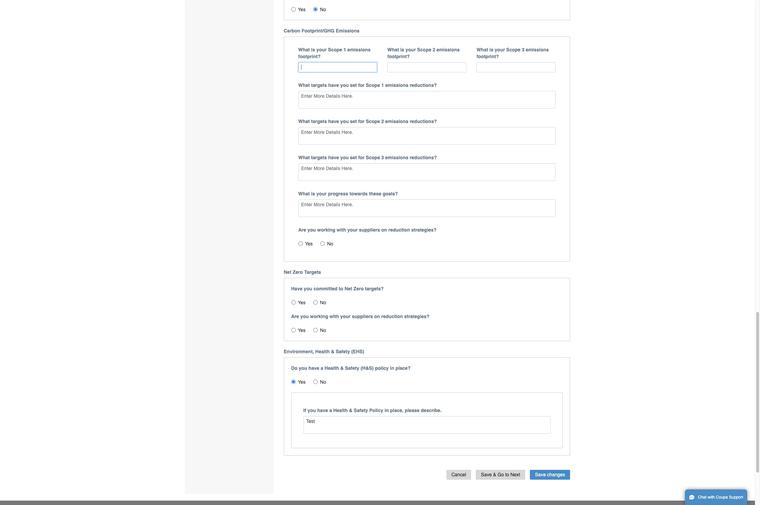 Task type: vqa. For each thing, say whether or not it's contained in the screenshot.
MANAGE PAYMENT INFORMATION
no



Task type: locate. For each thing, give the bounding box(es) containing it.
1 vertical spatial 1
[[382, 83, 384, 88]]

your for what is your scope 3 emissions footprint?
[[495, 47, 505, 52]]

&
[[331, 349, 335, 355], [341, 366, 344, 371], [349, 408, 353, 413], [494, 472, 497, 478]]

what inside what is your scope 1 emissions footprint?
[[299, 47, 310, 52]]

to for next
[[506, 472, 510, 478]]

0 vertical spatial 3
[[522, 47, 525, 52]]

footprint/ghg
[[302, 28, 335, 33]]

a for do
[[321, 366, 324, 371]]

a down "environment, health & safety (ehs)"
[[321, 366, 324, 371]]

is down footprint/ghg
[[311, 47, 315, 52]]

2 vertical spatial targets
[[311, 155, 327, 160]]

describe.
[[421, 408, 442, 413]]

2 vertical spatial set
[[350, 155, 357, 160]]

1 horizontal spatial a
[[330, 408, 332, 413]]

0 vertical spatial zero
[[293, 270, 303, 275]]

net zero targets
[[284, 270, 321, 275]]

1 horizontal spatial footprint?
[[388, 54, 410, 59]]

What targets have you set for Scope 2 emissions reductions? text field
[[299, 127, 556, 145]]

your
[[317, 47, 327, 52], [406, 47, 416, 52], [495, 47, 505, 52], [317, 191, 327, 197], [348, 227, 358, 233], [341, 314, 351, 319]]

to right go
[[506, 472, 510, 478]]

save
[[481, 472, 492, 478], [536, 472, 546, 478]]

0 horizontal spatial in
[[385, 408, 389, 413]]

1 horizontal spatial 3
[[522, 47, 525, 52]]

to inside button
[[506, 472, 510, 478]]

0 vertical spatial set
[[350, 83, 357, 88]]

in right policy
[[390, 366, 395, 371]]

2 vertical spatial safety
[[354, 408, 368, 413]]

working
[[317, 227, 336, 233], [310, 314, 329, 319]]

2 reductions? from the top
[[410, 119, 437, 124]]

set for 2
[[350, 119, 357, 124]]

1 vertical spatial are
[[291, 314, 299, 319]]

is up what is your scope 3 emissions footprint? text box
[[490, 47, 494, 52]]

0 vertical spatial with
[[337, 227, 346, 233]]

(h&s)
[[361, 366, 374, 371]]

committed
[[314, 286, 338, 292]]

a for if
[[330, 408, 332, 413]]

have you committed to net zero targets?
[[291, 286, 384, 292]]

2 targets from the top
[[311, 119, 327, 124]]

health
[[316, 349, 330, 355], [325, 366, 339, 371], [334, 408, 348, 413]]

1 vertical spatial on
[[375, 314, 380, 319]]

2
[[433, 47, 436, 52], [382, 119, 384, 124]]

emissions down emissions
[[348, 47, 371, 52]]

1 horizontal spatial to
[[506, 472, 510, 478]]

is inside what is your scope 1 emissions footprint?
[[311, 47, 315, 52]]

in
[[390, 366, 395, 371], [385, 408, 389, 413]]

no
[[320, 7, 326, 12], [327, 241, 334, 247], [320, 300, 326, 306], [320, 328, 326, 333], [320, 380, 326, 385]]

2 horizontal spatial footprint?
[[477, 54, 499, 59]]

1 vertical spatial with
[[330, 314, 339, 319]]

1 vertical spatial net
[[345, 286, 352, 292]]

is inside what is your scope 3 emissions footprint?
[[490, 47, 494, 52]]

yes
[[298, 7, 306, 12], [305, 241, 313, 247], [298, 300, 306, 306], [298, 328, 306, 333], [298, 380, 306, 385]]

yes up carbon at the left of page
[[298, 7, 306, 12]]

scope
[[328, 47, 342, 52], [417, 47, 432, 52], [507, 47, 521, 52], [366, 83, 380, 88], [366, 119, 380, 124], [366, 155, 380, 160]]

0 vertical spatial 1
[[344, 47, 346, 52]]

your inside what is your scope 2 emissions footprint?
[[406, 47, 416, 52]]

what is your scope 1 emissions footprint?
[[299, 47, 371, 59]]

0 horizontal spatial net
[[284, 270, 292, 275]]

is up what is your scope 2 emissions footprint? text box
[[401, 47, 405, 52]]

scope inside what is your scope 2 emissions footprint?
[[417, 47, 432, 52]]

save for save changes
[[536, 472, 546, 478]]

targets
[[311, 83, 327, 88], [311, 119, 327, 124], [311, 155, 327, 160]]

reductions? for what targets have you set for scope 2 emissions reductions?
[[410, 119, 437, 124]]

emissions up what targets have you set for scope 1 emissions reductions? text box
[[386, 83, 409, 88]]

are you working with your suppliers on reduction strategies?
[[299, 227, 437, 233], [291, 314, 430, 319]]

1 reductions? from the top
[[410, 83, 437, 88]]

in left place,
[[385, 408, 389, 413]]

what is your scope 3 emissions footprint?
[[477, 47, 549, 59]]

save & go to next button
[[476, 470, 526, 480]]

please
[[405, 408, 420, 413]]

save left go
[[481, 472, 492, 478]]

save inside "button"
[[536, 472, 546, 478]]

safety for (h&s)
[[345, 366, 360, 371]]

what for what targets have you set for scope 1 emissions reductions?
[[299, 83, 310, 88]]

0 vertical spatial targets
[[311, 83, 327, 88]]

1 vertical spatial reductions?
[[410, 119, 437, 124]]

save changes button
[[530, 470, 571, 480]]

is left progress
[[311, 191, 315, 197]]

coupa
[[717, 495, 729, 500]]

1 save from the left
[[481, 472, 492, 478]]

0 vertical spatial in
[[390, 366, 395, 371]]

with
[[337, 227, 346, 233], [330, 314, 339, 319], [708, 495, 716, 500]]

yes down have
[[298, 300, 306, 306]]

what for what is your scope 2 emissions footprint?
[[388, 47, 399, 52]]

save inside button
[[481, 472, 492, 478]]

environment, health & safety (ehs)
[[284, 349, 364, 355]]

& left go
[[494, 472, 497, 478]]

footprint? for what is your scope 2 emissions footprint?
[[388, 54, 410, 59]]

safety left (h&s)
[[345, 366, 360, 371]]

1 vertical spatial safety
[[345, 366, 360, 371]]

reductions? up "what targets have you set for scope 2 emissions reductions?" 'text field'
[[410, 119, 437, 124]]

1 vertical spatial targets
[[311, 119, 327, 124]]

1 set from the top
[[350, 83, 357, 88]]

set
[[350, 83, 357, 88], [350, 119, 357, 124], [350, 155, 357, 160]]

2 vertical spatial with
[[708, 495, 716, 500]]

save left changes on the right of the page
[[536, 472, 546, 478]]

next
[[511, 472, 521, 478]]

reductions? up what targets have you set for scope 3 emissions reductions? "text box"
[[410, 155, 437, 160]]

net
[[284, 270, 292, 275], [345, 286, 352, 292]]

What is your Scope 3 emissions footprint? text field
[[477, 62, 556, 72]]

health for if
[[334, 408, 348, 413]]

is for what is your progress towards these goals?
[[311, 191, 315, 197]]

a
[[321, 366, 324, 371], [330, 408, 332, 413]]

footprint?
[[299, 54, 321, 59], [388, 54, 410, 59], [477, 54, 499, 59]]

is for what is your scope 2 emissions footprint?
[[401, 47, 405, 52]]

what is your progress towards these goals?
[[299, 191, 398, 197]]

carbon footprint/ghg emissions
[[284, 28, 360, 33]]

footprint? up what is your scope 2 emissions footprint? text box
[[388, 54, 410, 59]]

3 for from the top
[[359, 155, 365, 160]]

zero left targets
[[293, 270, 303, 275]]

0 vertical spatial 2
[[433, 47, 436, 52]]

net right 'committed'
[[345, 286, 352, 292]]

is
[[311, 47, 315, 52], [401, 47, 405, 52], [490, 47, 494, 52], [311, 191, 315, 197]]

to
[[339, 286, 344, 292], [506, 472, 510, 478]]

0 horizontal spatial a
[[321, 366, 324, 371]]

3 reductions? from the top
[[410, 155, 437, 160]]

0 vertical spatial on
[[382, 227, 387, 233]]

What targets have you set for Scope 3 emissions reductions? text field
[[299, 163, 556, 181]]

for for 1
[[359, 83, 365, 88]]

0 vertical spatial for
[[359, 83, 365, 88]]

3
[[522, 47, 525, 52], [382, 155, 384, 160]]

None radio
[[291, 7, 296, 11], [314, 7, 318, 11], [299, 242, 303, 246], [321, 242, 325, 246], [291, 328, 296, 333], [314, 328, 318, 333], [291, 7, 296, 11], [314, 7, 318, 11], [299, 242, 303, 246], [321, 242, 325, 246], [291, 328, 296, 333], [314, 328, 318, 333]]

1 targets from the top
[[311, 83, 327, 88]]

1 vertical spatial to
[[506, 472, 510, 478]]

to right 'committed'
[[339, 286, 344, 292]]

1 vertical spatial set
[[350, 119, 357, 124]]

0 horizontal spatial zero
[[293, 270, 303, 275]]

what is your scope 2 emissions footprint?
[[388, 47, 460, 59]]

footprint? down footprint/ghg
[[299, 54, 321, 59]]

what for what is your scope 3 emissions footprint?
[[477, 47, 489, 52]]

2 footprint? from the left
[[388, 54, 410, 59]]

zero left targets?
[[354, 286, 364, 292]]

2 set from the top
[[350, 119, 357, 124]]

safety for policy
[[354, 408, 368, 413]]

safety left "policy"
[[354, 408, 368, 413]]

3 set from the top
[[350, 155, 357, 160]]

1
[[344, 47, 346, 52], [382, 83, 384, 88]]

1 horizontal spatial save
[[536, 472, 546, 478]]

0 horizontal spatial to
[[339, 286, 344, 292]]

0 horizontal spatial 2
[[382, 119, 384, 124]]

strategies?
[[412, 227, 437, 233], [405, 314, 430, 319]]

1 horizontal spatial 1
[[382, 83, 384, 88]]

what targets have you set for scope 2 emissions reductions?
[[299, 119, 437, 124]]

your inside what is your scope 1 emissions footprint?
[[317, 47, 327, 52]]

is inside what is your scope 2 emissions footprint?
[[401, 47, 405, 52]]

safety
[[336, 349, 350, 355], [345, 366, 360, 371], [354, 408, 368, 413]]

net up have
[[284, 270, 292, 275]]

1 for from the top
[[359, 83, 365, 88]]

have for what targets have you set for scope 3 emissions reductions?
[[329, 155, 339, 160]]

safety left (ehs)
[[336, 349, 350, 355]]

go
[[498, 472, 504, 478]]

save for save & go to next
[[481, 472, 492, 478]]

emissions up what is your scope 2 emissions footprint? text box
[[437, 47, 460, 52]]

2 vertical spatial reductions?
[[410, 155, 437, 160]]

for for 3
[[359, 155, 365, 160]]

for
[[359, 83, 365, 88], [359, 119, 365, 124], [359, 155, 365, 160]]

0 horizontal spatial 1
[[344, 47, 346, 52]]

footprint? inside what is your scope 2 emissions footprint?
[[388, 54, 410, 59]]

are
[[299, 227, 306, 233], [291, 314, 299, 319]]

reductions?
[[410, 83, 437, 88], [410, 119, 437, 124], [410, 155, 437, 160]]

zero
[[293, 270, 303, 275], [354, 286, 364, 292]]

1 horizontal spatial zero
[[354, 286, 364, 292]]

yes up if
[[298, 380, 306, 385]]

targets for what targets have you set for scope 2 emissions reductions?
[[311, 119, 327, 124]]

None radio
[[291, 300, 296, 305], [314, 300, 318, 305], [291, 380, 296, 384], [314, 380, 318, 384], [291, 300, 296, 305], [314, 300, 318, 305], [291, 380, 296, 384], [314, 380, 318, 384]]

you
[[341, 83, 349, 88], [341, 119, 349, 124], [341, 155, 349, 160], [308, 227, 316, 233], [304, 286, 312, 292], [301, 314, 309, 319], [299, 366, 307, 371], [308, 408, 316, 413]]

2 for from the top
[[359, 119, 365, 124]]

a right if
[[330, 408, 332, 413]]

what targets have you set for scope 3 emissions reductions?
[[299, 155, 437, 160]]

0 horizontal spatial footprint?
[[299, 54, 321, 59]]

set for 3
[[350, 155, 357, 160]]

reductions? up what targets have you set for scope 1 emissions reductions? text box
[[410, 83, 437, 88]]

& down "environment, health & safety (ehs)"
[[341, 366, 344, 371]]

0 vertical spatial to
[[339, 286, 344, 292]]

0 vertical spatial reduction
[[389, 227, 410, 233]]

footprint? for what is your scope 3 emissions footprint?
[[477, 54, 499, 59]]

what inside what is your scope 3 emissions footprint?
[[477, 47, 489, 52]]

scope inside what is your scope 3 emissions footprint?
[[507, 47, 521, 52]]

on
[[382, 227, 387, 233], [375, 314, 380, 319]]

what
[[299, 47, 310, 52], [388, 47, 399, 52], [477, 47, 489, 52], [299, 83, 310, 88], [299, 119, 310, 124], [299, 155, 310, 160], [299, 191, 310, 197]]

reduction
[[389, 227, 410, 233], [382, 314, 403, 319]]

3 targets from the top
[[311, 155, 327, 160]]

1 vertical spatial suppliers
[[352, 314, 373, 319]]

1 footprint? from the left
[[299, 54, 321, 59]]

0 vertical spatial a
[[321, 366, 324, 371]]

What is your Scope 2 emissions footprint? text field
[[388, 62, 467, 72]]

have
[[329, 83, 339, 88], [329, 119, 339, 124], [329, 155, 339, 160], [309, 366, 320, 371], [318, 408, 328, 413]]

0 horizontal spatial 3
[[382, 155, 384, 160]]

chat with coupa support
[[699, 495, 744, 500]]

footprint? up what is your scope 3 emissions footprint? text box
[[477, 54, 499, 59]]

what for what targets have you set for scope 2 emissions reductions?
[[299, 119, 310, 124]]

1 horizontal spatial 2
[[433, 47, 436, 52]]

1 vertical spatial for
[[359, 119, 365, 124]]

2 vertical spatial for
[[359, 155, 365, 160]]

1 vertical spatial 3
[[382, 155, 384, 160]]

footprint? inside what is your scope 1 emissions footprint?
[[299, 54, 321, 59]]

suppliers
[[359, 227, 380, 233], [352, 314, 373, 319]]

goals?
[[383, 191, 398, 197]]

1 horizontal spatial in
[[390, 366, 395, 371]]

1 vertical spatial a
[[330, 408, 332, 413]]

reductions? for what targets have you set for scope 1 emissions reductions?
[[410, 83, 437, 88]]

what targets have you set for scope 1 emissions reductions?
[[299, 83, 437, 88]]

targets for what targets have you set for scope 1 emissions reductions?
[[311, 83, 327, 88]]

reductions? for what targets have you set for scope 3 emissions reductions?
[[410, 155, 437, 160]]

(ehs)
[[352, 349, 364, 355]]

3 footprint? from the left
[[477, 54, 499, 59]]

what inside what is your scope 2 emissions footprint?
[[388, 47, 399, 52]]

emissions
[[348, 47, 371, 52], [437, 47, 460, 52], [526, 47, 549, 52], [386, 83, 409, 88], [386, 119, 409, 124], [386, 155, 409, 160]]

2 vertical spatial health
[[334, 408, 348, 413]]

0 vertical spatial safety
[[336, 349, 350, 355]]

changes
[[548, 472, 566, 478]]

0 vertical spatial reductions?
[[410, 83, 437, 88]]

your inside what is your scope 3 emissions footprint?
[[495, 47, 505, 52]]

if
[[304, 408, 306, 413]]

2 save from the left
[[536, 472, 546, 478]]

1 vertical spatial health
[[325, 366, 339, 371]]

0 horizontal spatial save
[[481, 472, 492, 478]]

footprint? inside what is your scope 3 emissions footprint?
[[477, 54, 499, 59]]

emissions up what is your scope 3 emissions footprint? text box
[[526, 47, 549, 52]]

0 horizontal spatial on
[[375, 314, 380, 319]]



Task type: describe. For each thing, give the bounding box(es) containing it.
with inside button
[[708, 495, 716, 500]]

1 horizontal spatial net
[[345, 286, 352, 292]]

your for what is your scope 2 emissions footprint?
[[406, 47, 416, 52]]

have
[[291, 286, 303, 292]]

0 vertical spatial suppliers
[[359, 227, 380, 233]]

emissions inside what is your scope 3 emissions footprint?
[[526, 47, 549, 52]]

support
[[730, 495, 744, 500]]

0 vertical spatial strategies?
[[412, 227, 437, 233]]

progress
[[328, 191, 349, 197]]

0 vertical spatial are you working with your suppliers on reduction strategies?
[[299, 227, 437, 233]]

your for what is your scope 1 emissions footprint?
[[317, 47, 327, 52]]

have for what targets have you set for scope 2 emissions reductions?
[[329, 119, 339, 124]]

targets for what targets have you set for scope 3 emissions reductions?
[[311, 155, 327, 160]]

targets?
[[365, 286, 384, 292]]

emissions inside what is your scope 2 emissions footprint?
[[437, 47, 460, 52]]

save changes
[[536, 472, 566, 478]]

chat with coupa support button
[[686, 490, 748, 505]]

emissions up "what targets have you set for scope 2 emissions reductions?" 'text field'
[[386, 119, 409, 124]]

place,
[[390, 408, 404, 413]]

What is your progress towards these goals? text field
[[299, 200, 556, 217]]

If you have a Health & Safety Policy in place, please describe. text field
[[304, 416, 551, 434]]

cancel
[[452, 472, 467, 478]]

What targets have you set for Scope 1 emissions reductions? text field
[[299, 91, 556, 109]]

& left "policy"
[[349, 408, 353, 413]]

chat
[[699, 495, 707, 500]]

1 vertical spatial zero
[[354, 286, 364, 292]]

footprint? for what is your scope 1 emissions footprint?
[[299, 54, 321, 59]]

have for what targets have you set for scope 1 emissions reductions?
[[329, 83, 339, 88]]

& inside button
[[494, 472, 497, 478]]

what for what is your scope 1 emissions footprint?
[[299, 47, 310, 52]]

& up do you have a health & safety (h&s) policy in place?
[[331, 349, 335, 355]]

yes up targets
[[305, 241, 313, 247]]

these
[[369, 191, 382, 197]]

emissions up what targets have you set for scope 3 emissions reductions? "text box"
[[386, 155, 409, 160]]

policy
[[375, 366, 389, 371]]

do
[[291, 366, 298, 371]]

policy
[[370, 408, 384, 413]]

is for what is your scope 1 emissions footprint?
[[311, 47, 315, 52]]

cancel link
[[447, 470, 472, 480]]

yes up the "environment,"
[[298, 328, 306, 333]]

carbon
[[284, 28, 301, 33]]

save & go to next
[[481, 472, 521, 478]]

towards
[[350, 191, 368, 197]]

have for if you have a health & safety policy in place, please describe.
[[318, 408, 328, 413]]

what for what targets have you set for scope 3 emissions reductions?
[[299, 155, 310, 160]]

1 horizontal spatial on
[[382, 227, 387, 233]]

1 vertical spatial 2
[[382, 119, 384, 124]]

3 inside what is your scope 3 emissions footprint?
[[522, 47, 525, 52]]

targets
[[304, 270, 321, 275]]

0 vertical spatial health
[[316, 349, 330, 355]]

emissions
[[336, 28, 360, 33]]

set for 1
[[350, 83, 357, 88]]

place?
[[396, 366, 411, 371]]

for for 2
[[359, 119, 365, 124]]

health for do
[[325, 366, 339, 371]]

0 vertical spatial are
[[299, 227, 306, 233]]

0 vertical spatial net
[[284, 270, 292, 275]]

1 vertical spatial strategies?
[[405, 314, 430, 319]]

2 inside what is your scope 2 emissions footprint?
[[433, 47, 436, 52]]

1 inside what is your scope 1 emissions footprint?
[[344, 47, 346, 52]]

1 vertical spatial in
[[385, 408, 389, 413]]

1 vertical spatial are you working with your suppliers on reduction strategies?
[[291, 314, 430, 319]]

What is your Scope 1 emissions footprint? text field
[[299, 62, 378, 72]]

scope inside what is your scope 1 emissions footprint?
[[328, 47, 342, 52]]

emissions inside what is your scope 1 emissions footprint?
[[348, 47, 371, 52]]

do you have a health & safety (h&s) policy in place?
[[291, 366, 411, 371]]

0 vertical spatial working
[[317, 227, 336, 233]]

1 vertical spatial reduction
[[382, 314, 403, 319]]

your for what is your progress towards these goals?
[[317, 191, 327, 197]]

have for do you have a health & safety (h&s) policy in place?
[[309, 366, 320, 371]]

what for what is your progress towards these goals?
[[299, 191, 310, 197]]

is for what is your scope 3 emissions footprint?
[[490, 47, 494, 52]]

1 vertical spatial working
[[310, 314, 329, 319]]

to for net
[[339, 286, 344, 292]]

if you have a health & safety policy in place, please describe.
[[304, 408, 442, 413]]

environment,
[[284, 349, 314, 355]]



